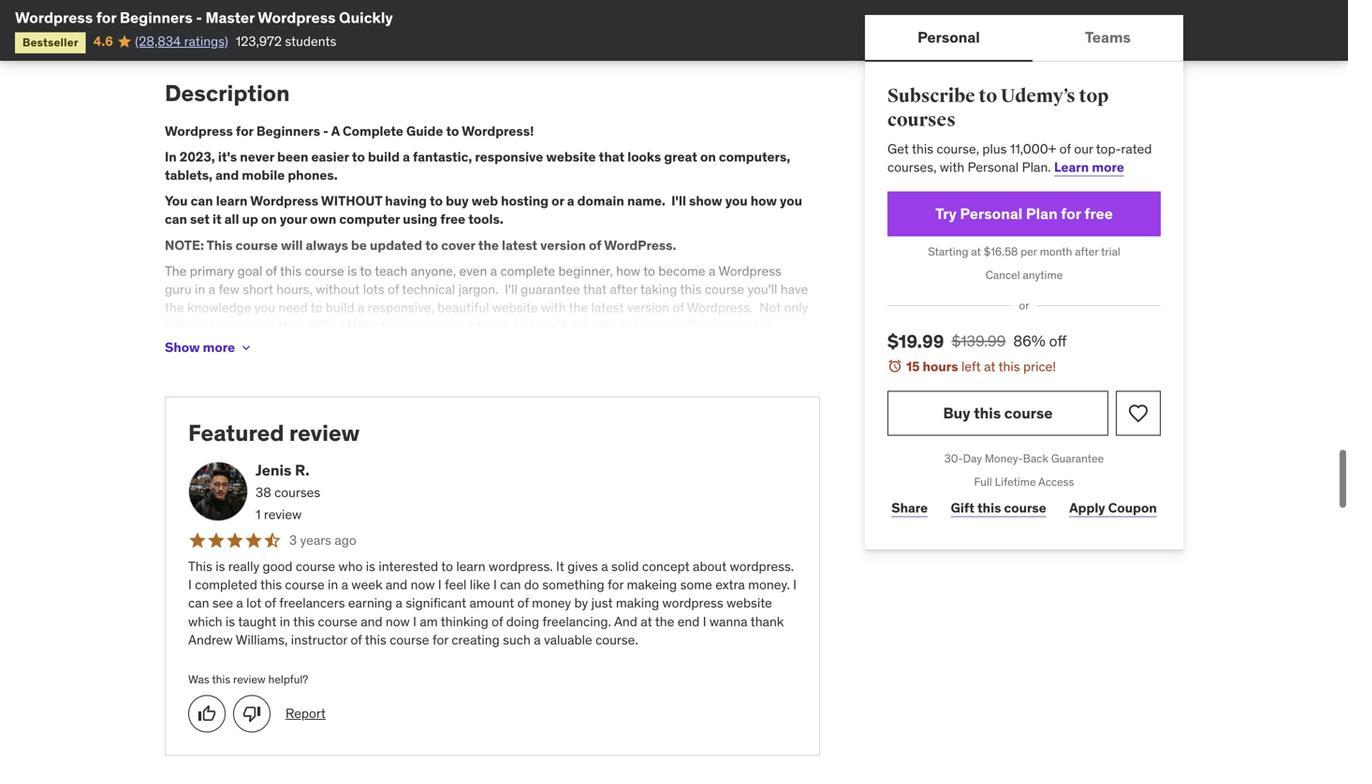 Task type: locate. For each thing, give the bounding box(es) containing it.
or
[[552, 193, 564, 209], [1019, 298, 1029, 313]]

i right end on the right of the page
[[703, 613, 706, 630]]

0 vertical spatial that
[[599, 148, 625, 165]]

1 vertical spatial review
[[264, 506, 302, 523]]

1 horizontal spatial how
[[751, 193, 777, 209]]

beginners up been
[[256, 123, 320, 139]]

this inside "this is really good course who is interested to learn wordpress. it gives a solid concept about wordpress. i completed this course in a week and now i feel like i can do something for makeing some extra money. i can see a lot of freelancers earning a significant amount of money by just making wordpress website which is taught in this course and now i am thinking of doing freelancing.  and at the end i wanna thank andrew williams, instructor of this course for creating such a valuable course."
[[188, 558, 212, 575]]

2 wordpress. from the left
[[730, 558, 794, 575]]

anytime
[[1023, 268, 1063, 282]]

1 horizontal spatial free
[[1085, 204, 1113, 223]]

of inside get this course, plus 11,000+ of our top-rated courses, with personal plan.
[[1060, 140, 1071, 157]]

review inside the jenis r. 38 courses 1 review
[[264, 506, 302, 523]]

hours
[[923, 358, 958, 375]]

become
[[658, 263, 706, 279]]

1 vertical spatial this
[[188, 558, 212, 575]]

need up 123,972
[[242, 3, 271, 20]]

1 horizontal spatial build
[[368, 148, 400, 165]]

2 vertical spatial need
[[278, 299, 308, 316]]

how down computers,
[[751, 193, 777, 209]]

can
[[191, 193, 213, 209], [165, 211, 187, 228], [500, 576, 521, 593], [188, 595, 209, 612]]

interested
[[379, 558, 438, 575]]

you up ratings)
[[195, 3, 216, 20]]

2 vertical spatial review
[[233, 672, 266, 687]]

feel
[[445, 576, 467, 593]]

- inside wordpress for beginners - a complete guide to wordpress! in 2023, it's never been easier to build a fantastic, responsive website that looks great on computers, tablets, and mobile phones. you can learn wordpress without having to buy web hosting or a domain name.  i'll show you how you can set it all up on your own computer using free tools. note: this course will always be updated to cover the latest version of wordpress. the primary goal of this course is to teach anyone, even a complete beginner, how to become a wordpress guru in a few short hours, without lots of technical jargon.  i'll guarantee that after taking this course you'll have the knowledge you need to build a responsive, beautiful website with the latest version of wordpress.  not only will you know more than 99% of wordpress users out there, but you'll actually enjoy using wordpress too.
[[323, 123, 329, 139]]

at
[[419, 29, 431, 45], [971, 244, 981, 259], [984, 358, 996, 375], [641, 613, 652, 630]]

1 vertical spatial that
[[583, 281, 607, 298]]

0 horizontal spatial more
[[203, 339, 235, 356]]

you
[[195, 3, 216, 20], [195, 29, 216, 45], [165, 193, 188, 209]]

students
[[285, 33, 336, 50]]

0 vertical spatial using
[[403, 211, 437, 228]]

wordpress for beginners - a complete guide to wordpress! in 2023, it's never been easier to build a fantastic, responsive website that looks great on computers, tablets, and mobile phones. you can learn wordpress without having to buy web hosting or a domain name.  i'll show you how you can set it all up on your own computer using free tools. note: this course will always be updated to cover the latest version of wordpress. the primary goal of this course is to teach anyone, even a complete beginner, how to become a wordpress guru in a few short hours, without lots of technical jargon.  i'll guarantee that after taking this course you'll have the knowledge you need to build a responsive, beautiful website with the latest version of wordpress.  not only will you know more than 99% of wordpress users out there, but you'll actually enjoy using wordpress too.
[[165, 123, 808, 334]]

gift
[[951, 500, 975, 517]]

too.
[[754, 318, 776, 334]]

0 horizontal spatial courses
[[274, 484, 320, 501]]

$19.99
[[888, 330, 944, 352]]

0 horizontal spatial version
[[540, 237, 586, 254]]

is right that
[[482, 29, 492, 45]]

all.
[[434, 29, 450, 45]]

0 vertical spatial with
[[940, 159, 965, 175]]

valuable
[[544, 631, 592, 648]]

out
[[455, 318, 474, 334]]

0 vertical spatial computer
[[334, 3, 391, 20]]

course down years
[[296, 558, 335, 575]]

0 horizontal spatial latest
[[502, 237, 537, 254]]

0 vertical spatial learn
[[216, 193, 248, 209]]

with inside wordpress for beginners - a complete guide to wordpress! in 2023, it's never been easier to build a fantastic, responsive website that looks great on computers, tablets, and mobile phones. you can learn wordpress without having to buy web hosting or a domain name.  i'll show you how you can set it all up on your own computer using free tools. note: this course will always be updated to cover the latest version of wordpress. the primary goal of this course is to teach anyone, even a complete beginner, how to become a wordpress guru in a few short hours, without lots of technical jargon.  i'll guarantee that after taking this course you'll have the knowledge you need to build a responsive, beautiful website with the latest version of wordpress.  not only will you know more than 99% of wordpress users out there, but you'll actually enjoy using wordpress too.
[[541, 299, 566, 316]]

-
[[196, 8, 202, 27], [323, 123, 329, 139]]

to up feel
[[441, 558, 453, 575]]

1 vertical spatial or
[[1019, 298, 1029, 313]]

this
[[207, 237, 233, 254], [188, 558, 212, 575]]

can up set
[[191, 193, 213, 209]]

beauty
[[517, 29, 557, 45]]

0 vertical spatial in
[[328, 576, 338, 593]]

0 horizontal spatial or
[[552, 193, 564, 209]]

0 vertical spatial this
[[207, 237, 233, 254]]

phones.
[[288, 167, 338, 184]]

0 horizontal spatial website
[[492, 299, 538, 316]]

learn up like
[[456, 558, 486, 575]]

to up taking
[[643, 263, 655, 279]]

learn
[[216, 193, 248, 209], [456, 558, 486, 575]]

and
[[394, 3, 416, 20], [215, 167, 239, 184], [386, 576, 408, 593], [361, 613, 383, 630]]

0 horizontal spatial will
[[165, 318, 184, 334]]

course down am
[[390, 631, 429, 648]]

0 horizontal spatial wordpress.
[[489, 558, 553, 575]]

0 vertical spatial more
[[1092, 159, 1124, 175]]

$16.58
[[984, 244, 1018, 259]]

can left set
[[165, 211, 187, 228]]

at down 'making'
[[641, 613, 652, 630]]

try personal plan for free link
[[888, 191, 1161, 236]]

courses down r.
[[274, 484, 320, 501]]

any
[[285, 29, 305, 45]]

users
[[420, 318, 452, 334]]

web inside wordpress for beginners - a complete guide to wordpress! in 2023, it's never been easier to build a fantastic, responsive website that looks great on computers, tablets, and mobile phones. you can learn wordpress without having to buy web hosting or a domain name.  i'll show you how you can set it all up on your own computer using free tools. note: this course will always be updated to cover the latest version of wordpress. the primary goal of this course is to teach anyone, even a complete beginner, how to become a wordpress guru in a few short hours, without lots of technical jargon.  i'll guarantee that after taking this course you'll have the knowledge you need to build a responsive, beautiful website with the latest version of wordpress.  not only will you know more than 99% of wordpress users out there, but you'll actually enjoy using wordpress too.
[[472, 193, 498, 209]]

0 horizontal spatial -
[[196, 8, 202, 27]]

0 vertical spatial beginners
[[120, 8, 193, 27]]

courses down the subscribe
[[888, 109, 956, 132]]

personal button
[[865, 15, 1033, 60]]

your
[[280, 211, 307, 228]]

0 horizontal spatial free
[[440, 211, 465, 228]]

wordpress down the responsive,
[[354, 318, 417, 334]]

at left the $16.58
[[971, 244, 981, 259]]

1 horizontal spatial latest
[[591, 299, 624, 316]]

at inside starting at $16.58 per month after trial cancel anytime
[[971, 244, 981, 259]]

in
[[328, 576, 338, 593], [280, 613, 290, 630]]

1 horizontal spatial using
[[653, 318, 685, 334]]

making
[[616, 595, 659, 612]]

for up never
[[236, 123, 254, 139]]

0 vertical spatial courses
[[888, 109, 956, 132]]

1 vertical spatial how
[[616, 263, 640, 279]]

responsive
[[475, 148, 543, 165]]

will down your
[[281, 237, 303, 254]]

1 vertical spatial web
[[472, 193, 498, 209]]

show more button
[[165, 329, 254, 366]]

the
[[586, 3, 606, 20], [495, 29, 514, 45], [478, 237, 499, 254], [165, 299, 184, 316], [569, 299, 588, 316], [655, 613, 674, 630]]

back
[[1023, 451, 1049, 466]]

1 horizontal spatial -
[[323, 123, 329, 139]]

that left looks
[[599, 148, 625, 165]]

with
[[940, 159, 965, 175], [541, 299, 566, 316]]

0 vertical spatial or
[[552, 193, 564, 209]]

1 vertical spatial will
[[281, 237, 303, 254]]

about
[[693, 558, 727, 575]]

1 vertical spatial courses
[[274, 484, 320, 501]]

courses,
[[888, 159, 937, 175]]

0 vertical spatial personal
[[918, 28, 980, 47]]

course up without
[[305, 263, 344, 279]]

computers,
[[719, 148, 790, 165]]

0 horizontal spatial beginners
[[120, 8, 193, 27]]

latest
[[502, 237, 537, 254], [591, 299, 624, 316]]

1 horizontal spatial now
[[411, 576, 435, 593]]

guarantee
[[521, 281, 580, 298]]

1 horizontal spatial more
[[245, 318, 276, 334]]

a
[[331, 123, 340, 139]]

thinking
[[441, 613, 489, 630]]

4.6
[[93, 33, 113, 50]]

can left do
[[500, 576, 521, 593]]

1 vertical spatial website
[[492, 299, 538, 316]]

more for learn more
[[1092, 159, 1124, 175]]

r.
[[295, 461, 310, 480]]

need for will
[[242, 3, 271, 20]]

really
[[228, 558, 260, 575]]

mark as helpful image
[[198, 704, 216, 723]]

without
[[316, 281, 360, 298]]

website up 'but'
[[492, 299, 538, 316]]

course down the lifetime
[[1004, 500, 1047, 517]]

personal
[[918, 28, 980, 47], [968, 159, 1019, 175], [960, 204, 1023, 223]]

to
[[571, 3, 583, 20], [979, 85, 997, 108], [446, 123, 459, 139], [352, 148, 365, 165], [430, 193, 443, 209], [425, 237, 438, 254], [360, 263, 372, 279], [643, 263, 655, 279], [311, 299, 323, 316], [441, 558, 453, 575]]

need
[[242, 3, 271, 20], [252, 29, 282, 45], [278, 299, 308, 316]]

beginners for a
[[256, 123, 320, 139]]

will up show
[[165, 318, 184, 334]]

3
[[289, 532, 297, 549]]

- left a
[[323, 123, 329, 139]]

the up actually
[[569, 299, 588, 316]]

wishlist image
[[1127, 402, 1150, 425]]

xsmall image
[[165, 2, 180, 21], [165, 28, 180, 46], [239, 340, 254, 355]]

a up the you don't need any coding experience at all.  that is the beauty of wordpress.
[[419, 3, 426, 20]]

0 horizontal spatial now
[[386, 613, 410, 630]]

0 vertical spatial website
[[546, 148, 596, 165]]

in right taught
[[280, 613, 290, 630]]

course inside 'link'
[[1004, 500, 1047, 517]]

set
[[190, 211, 210, 228]]

2 vertical spatial website
[[727, 595, 772, 612]]

and down earning
[[361, 613, 383, 630]]

after inside wordpress for beginners - a complete guide to wordpress! in 2023, it's never been easier to build a fantastic, responsive website that looks great on computers, tablets, and mobile phones. you can learn wordpress without having to buy web hosting or a domain name.  i'll show you how you can set it all up on your own computer using free tools. note: this course will always be updated to cover the latest version of wordpress. the primary goal of this course is to teach anyone, even a complete beginner, how to become a wordpress guru in a few short hours, without lots of technical jargon.  i'll guarantee that after taking this course you'll have the knowledge you need to build a responsive, beautiful website with the latest version of wordpress.  not only will you know more than 99% of wordpress users out there, but you'll actually enjoy using wordpress too.
[[610, 281, 637, 298]]

you will need a working computer and a web browser connected to the internet..
[[195, 3, 661, 20]]

a down lots
[[358, 299, 365, 316]]

in
[[165, 148, 177, 165]]

great
[[664, 148, 697, 165]]

2 horizontal spatial website
[[727, 595, 772, 612]]

you for you don't need any coding experience at all.  that is the beauty of wordpress.
[[195, 29, 216, 45]]

a right earning
[[396, 595, 403, 612]]

0 horizontal spatial with
[[541, 299, 566, 316]]

tab list
[[865, 15, 1183, 62]]

2 horizontal spatial will
[[281, 237, 303, 254]]

(28,834 ratings)
[[135, 33, 228, 50]]

2 vertical spatial xsmall image
[[239, 340, 254, 355]]

1 horizontal spatial courses
[[888, 109, 956, 132]]

2 horizontal spatial more
[[1092, 159, 1124, 175]]

try
[[935, 204, 957, 223]]

1 vertical spatial using
[[653, 318, 685, 334]]

this down earning
[[365, 631, 387, 648]]

trial
[[1101, 244, 1121, 259]]

1 horizontal spatial will
[[220, 3, 239, 20]]

ago
[[335, 532, 356, 549]]

a left lot
[[236, 595, 243, 612]]

cancel
[[986, 268, 1020, 282]]

1 horizontal spatial beginners
[[256, 123, 320, 139]]

personal down plus on the right
[[968, 159, 1019, 175]]

to left udemy's
[[979, 85, 997, 108]]

at inside "this is really good course who is interested to learn wordpress. it gives a solid concept about wordpress. i completed this course in a week and now i feel like i can do something for makeing some extra money. i can see a lot of freelancers earning a significant amount of money by just making wordpress website which is taught in this course and now i am thinking of doing freelancing.  and at the end i wanna thank andrew williams, instructor of this course for creating such a valuable course."
[[641, 613, 652, 630]]

0 vertical spatial after
[[1075, 244, 1099, 259]]

course up back
[[1004, 403, 1053, 423]]

apply coupon button
[[1066, 490, 1161, 527]]

earning
[[348, 595, 392, 612]]

more for show more
[[203, 339, 235, 356]]

it's
[[218, 148, 237, 165]]

hosting
[[501, 193, 549, 209]]

0 vertical spatial you
[[195, 3, 216, 20]]

who
[[338, 558, 363, 575]]

1 vertical spatial need
[[252, 29, 282, 45]]

at right left
[[984, 358, 996, 375]]

you right show
[[725, 193, 748, 209]]

than
[[279, 318, 305, 334]]

1 horizontal spatial wordpress.
[[730, 558, 794, 575]]

1 horizontal spatial learn
[[456, 558, 486, 575]]

0 vertical spatial xsmall image
[[165, 2, 180, 21]]

0 horizontal spatial in
[[280, 613, 290, 630]]

build down complete
[[368, 148, 400, 165]]

1 wordpress. from the left
[[489, 558, 553, 575]]

xsmall image down know
[[239, 340, 254, 355]]

0 vertical spatial review
[[289, 419, 360, 447]]

0 vertical spatial -
[[196, 8, 202, 27]]

quickly
[[339, 8, 393, 27]]

1 horizontal spatial in
[[328, 576, 338, 593]]

website up domain
[[546, 148, 596, 165]]

apply
[[1070, 500, 1105, 517]]

1 vertical spatial personal
[[968, 159, 1019, 175]]

1 vertical spatial latest
[[591, 299, 624, 316]]

of up doing
[[517, 595, 529, 612]]

this
[[912, 140, 934, 157], [280, 263, 302, 279], [680, 281, 702, 298], [999, 358, 1020, 375], [974, 403, 1001, 423], [978, 500, 1001, 517], [260, 576, 282, 593], [293, 613, 315, 630], [365, 631, 387, 648], [212, 672, 230, 687]]

this right buy
[[974, 403, 1001, 423]]

need inside wordpress for beginners - a complete guide to wordpress! in 2023, it's never been easier to build a fantastic, responsive website that looks great on computers, tablets, and mobile phones. you can learn wordpress without having to buy web hosting or a domain name.  i'll show you how you can set it all up on your own computer using free tools. note: this course will always be updated to cover the latest version of wordpress. the primary goal of this course is to teach anyone, even a complete beginner, how to become a wordpress guru in a few short hours, without lots of technical jargon.  i'll guarantee that after taking this course you'll have the knowledge you need to build a responsive, beautiful website with the latest version of wordpress.  not only will you know more than 99% of wordpress users out there, but you'll actually enjoy using wordpress too.
[[278, 299, 308, 316]]

1 vertical spatial after
[[610, 281, 637, 298]]

123,972
[[236, 33, 282, 50]]

1 horizontal spatial with
[[940, 159, 965, 175]]

computer up experience
[[334, 3, 391, 20]]

access
[[1039, 474, 1074, 489]]

this right gift
[[978, 500, 1001, 517]]

web up all. at the top of page
[[429, 3, 453, 20]]

jenis r. 38 courses 1 review
[[256, 461, 320, 523]]

beginners up (28,834
[[120, 8, 193, 27]]

1 horizontal spatial web
[[472, 193, 498, 209]]

1 vertical spatial beginners
[[256, 123, 320, 139]]

1 horizontal spatial version
[[627, 299, 670, 316]]

more inside show more button
[[203, 339, 235, 356]]

2 vertical spatial you
[[165, 193, 188, 209]]

this up completed
[[188, 558, 212, 575]]

courses inside the jenis r. 38 courses 1 review
[[274, 484, 320, 501]]

2 vertical spatial more
[[203, 339, 235, 356]]

0 horizontal spatial after
[[610, 281, 637, 298]]

williams,
[[236, 631, 288, 648]]

website up the thank
[[727, 595, 772, 612]]

anyone,
[[411, 263, 456, 279]]

significant
[[406, 595, 466, 612]]

you down short
[[254, 299, 275, 316]]

1 vertical spatial with
[[541, 299, 566, 316]]

is inside wordpress for beginners - a complete guide to wordpress! in 2023, it's never been easier to build a fantastic, responsive website that looks great on computers, tablets, and mobile phones. you can learn wordpress without having to buy web hosting or a domain name.  i'll show you how you can set it all up on your own computer using free tools. note: this course will always be updated to cover the latest version of wordpress. the primary goal of this course is to teach anyone, even a complete beginner, how to become a wordpress guru in a few short hours, without lots of technical jargon.  i'll guarantee that after taking this course you'll have the knowledge you need to build a responsive, beautiful website with the latest version of wordpress.  not only will you know more than 99% of wordpress users out there, but you'll actually enjoy using wordpress too.
[[347, 263, 357, 279]]

this up courses,
[[912, 140, 934, 157]]

1 vertical spatial version
[[627, 299, 670, 316]]

0 horizontal spatial web
[[429, 3, 453, 20]]

1 vertical spatial build
[[326, 299, 355, 316]]

this down freelancers
[[293, 613, 315, 630]]

0 vertical spatial how
[[751, 193, 777, 209]]

this down good on the bottom of the page
[[260, 576, 282, 593]]

- for master
[[196, 8, 202, 27]]

of down taking
[[673, 299, 684, 316]]

internet..
[[609, 3, 661, 20]]

freelancers
[[279, 595, 345, 612]]

1 vertical spatial learn
[[456, 558, 486, 575]]

1 horizontal spatial after
[[1075, 244, 1099, 259]]

this inside 'link'
[[978, 500, 1001, 517]]

1 vertical spatial computer
[[339, 211, 400, 228]]

you down tablets,
[[165, 193, 188, 209]]

0 vertical spatial need
[[242, 3, 271, 20]]

the left beauty
[[495, 29, 514, 45]]

this right was
[[212, 672, 230, 687]]

version up beginner,
[[540, 237, 586, 254]]

courses
[[888, 109, 956, 132], [274, 484, 320, 501]]

is up completed
[[216, 558, 225, 575]]

- for a
[[323, 123, 329, 139]]

i right like
[[493, 576, 497, 593]]

is down see
[[226, 613, 235, 630]]

computer down the without having
[[339, 211, 400, 228]]

beginners inside wordpress for beginners - a complete guide to wordpress! in 2023, it's never been easier to build a fantastic, responsive website that looks great on computers, tablets, and mobile phones. you can learn wordpress without having to buy web hosting or a domain name.  i'll show you how you can set it all up on your own computer using free tools. note: this course will always be updated to cover the latest version of wordpress. the primary goal of this course is to teach anyone, even a complete beginner, how to become a wordpress guru in a few short hours, without lots of technical jargon.  i'll guarantee that after taking this course you'll have the knowledge you need to build a responsive, beautiful website with the latest version of wordpress.  not only will you know more than 99% of wordpress users out there, but you'll actually enjoy using wordpress too.
[[256, 123, 320, 139]]

of right instructor
[[351, 631, 362, 648]]

personal up the subscribe
[[918, 28, 980, 47]]

plus
[[983, 140, 1007, 157]]

after left taking
[[610, 281, 637, 298]]

1 vertical spatial you
[[195, 29, 216, 45]]

enjoy
[[619, 318, 650, 334]]

connected
[[506, 3, 568, 20]]

1 horizontal spatial website
[[546, 148, 596, 165]]

0 vertical spatial now
[[411, 576, 435, 593]]

how down wordpress.
[[616, 263, 640, 279]]

3 years ago
[[289, 532, 356, 549]]

need left 'any'
[[252, 29, 282, 45]]

free inside wordpress for beginners - a complete guide to wordpress! in 2023, it's never been easier to build a fantastic, responsive website that looks great on computers, tablets, and mobile phones. you can learn wordpress without having to buy web hosting or a domain name.  i'll show you how you can set it all up on your own computer using free tools. note: this course will always be updated to cover the latest version of wordpress. the primary goal of this course is to teach anyone, even a complete beginner, how to become a wordpress guru in a few short hours, without lots of technical jargon.  i'll guarantee that after taking this course you'll have the knowledge you need to build a responsive, beautiful website with the latest version of wordpress.  not only will you know more than 99% of wordpress users out there, but you'll actually enjoy using wordpress too.
[[440, 211, 465, 228]]

alarm image
[[888, 358, 903, 373]]

1 vertical spatial more
[[245, 318, 276, 334]]

1 vertical spatial -
[[323, 123, 329, 139]]

money-
[[985, 451, 1023, 466]]

in up freelancers
[[328, 576, 338, 593]]

more down top- at the top
[[1092, 159, 1124, 175]]

86%
[[1013, 331, 1046, 351]]



Task type: describe. For each thing, give the bounding box(es) containing it.
of right lot
[[265, 595, 276, 612]]

to up fantastic,
[[446, 123, 459, 139]]

1
[[256, 506, 261, 523]]

knowledge
[[187, 299, 251, 316]]

this inside get this course, plus 11,000+ of our top-rated courses, with personal plan.
[[912, 140, 934, 157]]

this inside wordpress for beginners - a complete guide to wordpress! in 2023, it's never been easier to build a fantastic, responsive website that looks great on computers, tablets, and mobile phones. you can learn wordpress without having to buy web hosting or a domain name.  i'll show you how you can set it all up on your own computer using free tools. note: this course will always be updated to cover the latest version of wordpress. the primary goal of this course is to teach anyone, even a complete beginner, how to become a wordpress guru in a few short hours, without lots of technical jargon.  i'll guarantee that after taking this course you'll have the knowledge you need to build a responsive, beautiful website with the latest version of wordpress.  not only will you know more than 99% of wordpress users out there, but you'll actually enjoy using wordpress too.
[[207, 237, 233, 254]]

a left working
[[274, 3, 281, 20]]

1 vertical spatial now
[[386, 613, 410, 630]]

don't
[[220, 29, 249, 45]]

was this review helpful?
[[188, 672, 308, 687]]

instructor
[[291, 631, 347, 648]]

the inside "this is really good course who is interested to learn wordpress. it gives a solid concept about wordpress. i completed this course in a week and now i feel like i can do something for makeing some extra money. i can see a lot of freelancers earning a significant amount of money by just making wordpress website which is taught in this course and now i am thinking of doing freelancing.  and at the end i wanna thank andrew williams, instructor of this course for creating such a valuable course."
[[655, 613, 674, 630]]

note:
[[165, 237, 204, 254]]

good
[[263, 558, 293, 575]]

wordpress.  not
[[687, 299, 781, 316]]

course you'll
[[705, 281, 778, 298]]

mobile
[[242, 167, 285, 184]]

course up instructor
[[318, 613, 357, 630]]

coding
[[309, 29, 348, 45]]

taking
[[640, 281, 677, 298]]

by
[[574, 595, 588, 612]]

just
[[591, 595, 613, 612]]

of up short
[[266, 263, 277, 279]]

subscribe to udemy's top courses
[[888, 85, 1109, 132]]

xsmall image for you don't need any coding experience at all.  that is the beauty of wordpress.
[[165, 28, 180, 46]]

the up wordpress.
[[586, 3, 606, 20]]

responsive,
[[368, 299, 434, 316]]

a complete
[[490, 263, 555, 279]]

technical
[[402, 281, 455, 298]]

need for don't
[[252, 29, 282, 45]]

and inside wordpress for beginners - a complete guide to wordpress! in 2023, it's never been easier to build a fantastic, responsive website that looks great on computers, tablets, and mobile phones. you can learn wordpress without having to buy web hosting or a domain name.  i'll show you how you can set it all up on your own computer using free tools. note: this course will always be updated to cover the latest version of wordpress. the primary goal of this course is to teach anyone, even a complete beginner, how to become a wordpress guru in a few short hours, without lots of technical jargon.  i'll guarantee that after taking this course you'll have the knowledge you need to build a responsive, beautiful website with the latest version of wordpress.  not only will you know more than 99% of wordpress users out there, but you'll actually enjoy using wordpress too.
[[215, 167, 239, 184]]

plan
[[1026, 204, 1058, 223]]

wordpress up 'any'
[[258, 8, 336, 27]]

to inside subscribe to udemy's top courses
[[979, 85, 997, 108]]

0 vertical spatial build
[[368, 148, 400, 165]]

personal inside get this course, plus 11,000+ of our top-rated courses, with personal plan.
[[968, 159, 1019, 175]]

xsmall image for you will need a working computer and a web browser connected to the internet..
[[165, 2, 180, 21]]

wordpress.
[[604, 237, 676, 254]]

a left domain
[[567, 193, 574, 209]]

1 vertical spatial in
[[280, 613, 290, 630]]

ratings)
[[184, 33, 228, 50]]

money.
[[748, 576, 790, 593]]

i right the money.
[[793, 576, 797, 593]]

get this course, plus 11,000+ of our top-rated courses, with personal plan.
[[888, 140, 1152, 175]]

of down amount
[[492, 613, 503, 630]]

beginners for master
[[120, 8, 193, 27]]

course down up on
[[236, 237, 278, 254]]

you down computers,
[[780, 193, 802, 209]]

for down am
[[432, 631, 448, 648]]

beginner,
[[558, 263, 613, 279]]

tab list containing personal
[[865, 15, 1183, 62]]

jargon.
[[458, 281, 499, 298]]

a down who
[[341, 576, 348, 593]]

0 vertical spatial version
[[540, 237, 586, 254]]

0 vertical spatial web
[[429, 3, 453, 20]]

a down guide
[[403, 148, 410, 165]]

up on
[[242, 211, 277, 228]]

doing
[[506, 613, 539, 630]]

lot
[[246, 595, 261, 612]]

buy this course button
[[888, 391, 1109, 436]]

tools.
[[468, 211, 504, 228]]

to up 99%
[[311, 299, 323, 316]]

2 vertical spatial personal
[[960, 204, 1023, 223]]

and up the you don't need any coding experience at all.  that is the beauty of wordpress.
[[394, 3, 416, 20]]

show more
[[165, 339, 235, 356]]

that
[[453, 29, 479, 45]]

jenis rai image
[[188, 462, 248, 522]]

to up anyone, at the left of page
[[425, 237, 438, 254]]

0 horizontal spatial build
[[326, 299, 355, 316]]

you for you will need a working computer and a web browser connected to the internet..
[[195, 3, 216, 20]]

2 vertical spatial will
[[165, 318, 184, 334]]

learn inside "this is really good course who is interested to learn wordpress. it gives a solid concept about wordpress. i completed this course in a week and now i feel like i can do something for makeing some extra money. i can see a lot of freelancers earning a significant amount of money by just making wordpress website which is taught in this course and now i am thinking of doing freelancing.  and at the end i wanna thank andrew williams, instructor of this course for creating such a valuable course."
[[456, 558, 486, 575]]

report button
[[286, 705, 326, 723]]

at left all. at the top of page
[[419, 29, 431, 45]]

and down interested at the bottom of the page
[[386, 576, 408, 593]]

i left am
[[413, 613, 417, 630]]

a left solid
[[601, 558, 608, 575]]

off
[[1049, 331, 1067, 351]]

learn more link
[[1054, 159, 1124, 175]]

all
[[224, 211, 239, 228]]

complete
[[343, 123, 403, 139]]

this left 'price!' at the top
[[999, 358, 1020, 375]]

for right "plan"
[[1061, 204, 1081, 223]]

this inside button
[[974, 403, 1001, 423]]

course.
[[596, 631, 638, 648]]

know
[[211, 318, 242, 334]]

for down solid
[[608, 576, 624, 593]]

learn inside wordpress for beginners - a complete guide to wordpress! in 2023, it's never been easier to build a fantastic, responsive website that looks great on computers, tablets, and mobile phones. you can learn wordpress without having to buy web hosting or a domain name.  i'll show you how you can set it all up on your own computer using free tools. note: this course will always be updated to cover the latest version of wordpress. the primary goal of this course is to teach anyone, even a complete beginner, how to become a wordpress guru in a few short hours, without lots of technical jargon.  i'll guarantee that after taking this course you'll have the knowledge you need to build a responsive, beautiful website with the latest version of wordpress.  not only will you know more than 99% of wordpress users out there, but you'll actually enjoy using wordpress too.
[[216, 193, 248, 209]]

the down tools.
[[478, 237, 499, 254]]

completed
[[195, 576, 257, 593]]

see
[[212, 595, 233, 612]]

1 horizontal spatial or
[[1019, 298, 1029, 313]]

a left the few
[[208, 281, 215, 298]]

courses inside subscribe to udemy's top courses
[[888, 109, 956, 132]]

wordpress.
[[575, 29, 641, 45]]

master
[[206, 8, 255, 27]]

can up which
[[188, 595, 209, 612]]

featured
[[188, 419, 284, 447]]

personal inside "button"
[[918, 28, 980, 47]]

for up 4.6
[[96, 8, 116, 27]]

xsmall image inside show more button
[[239, 340, 254, 355]]

to left buy
[[430, 193, 443, 209]]

wordpress up your
[[250, 193, 318, 209]]

easier
[[311, 148, 349, 165]]

to up wordpress.
[[571, 3, 583, 20]]

month
[[1040, 244, 1072, 259]]

i left feel
[[438, 576, 442, 593]]

something
[[542, 576, 605, 593]]

the down guru in
[[165, 299, 184, 316]]

creating
[[452, 631, 500, 648]]

15
[[906, 358, 920, 375]]

do
[[524, 576, 539, 593]]

tablets,
[[165, 167, 213, 184]]

more inside wordpress for beginners - a complete guide to wordpress! in 2023, it's never been easier to build a fantastic, responsive website that looks great on computers, tablets, and mobile phones. you can learn wordpress without having to buy web hosting or a domain name.  i'll show you how you can set it all up on your own computer using free tools. note: this course will always be updated to cover the latest version of wordpress. the primary goal of this course is to teach anyone, even a complete beginner, how to become a wordpress guru in a few short hours, without lots of technical jargon.  i'll guarantee that after taking this course you'll have the knowledge you need to build a responsive, beautiful website with the latest version of wordpress.  not only will you know more than 99% of wordpress users out there, but you'll actually enjoy using wordpress too.
[[245, 318, 276, 334]]

to up lots
[[360, 263, 372, 279]]

buy
[[446, 193, 469, 209]]

0 vertical spatial will
[[220, 3, 239, 20]]

been
[[277, 148, 308, 165]]

never
[[240, 148, 274, 165]]

buy
[[943, 403, 971, 423]]

get
[[888, 140, 909, 157]]

starting at $16.58 per month after trial cancel anytime
[[928, 244, 1121, 282]]

30-
[[945, 451, 963, 466]]

course up freelancers
[[285, 576, 325, 593]]

with inside get this course, plus 11,000+ of our top-rated courses, with personal plan.
[[940, 159, 965, 175]]

of right beauty
[[560, 29, 572, 45]]

or inside wordpress for beginners - a complete guide to wordpress! in 2023, it's never been easier to build a fantastic, responsive website that looks great on computers, tablets, and mobile phones. you can learn wordpress without having to buy web hosting or a domain name.  i'll show you how you can set it all up on your own computer using free tools. note: this course will always be updated to cover the latest version of wordpress. the primary goal of this course is to teach anyone, even a complete beginner, how to become a wordpress guru in a few short hours, without lots of technical jargon.  i'll guarantee that after taking this course you'll have the knowledge you need to build a responsive, beautiful website with the latest version of wordpress.  not only will you know more than 99% of wordpress users out there, but you'll actually enjoy using wordpress too.
[[552, 193, 564, 209]]

is up week
[[366, 558, 375, 575]]

after inside starting at $16.58 per month after trial cancel anytime
[[1075, 244, 1099, 259]]

some
[[680, 576, 712, 593]]

wordpress up 2023,
[[165, 123, 233, 139]]

to inside "this is really good course who is interested to learn wordpress. it gives a solid concept about wordpress. i completed this course in a week and now i feel like i can do something for makeing some extra money. i can see a lot of freelancers earning a significant amount of money by just making wordpress website which is taught in this course and now i am thinking of doing freelancing.  and at the end i wanna thank andrew williams, instructor of this course for creating such a valuable course."
[[441, 558, 453, 575]]

guarantee
[[1051, 451, 1104, 466]]

website inside "this is really good course who is interested to learn wordpress. it gives a solid concept about wordpress. i completed this course in a week and now i feel like i can do something for makeing some extra money. i can see a lot of freelancers earning a significant amount of money by just making wordpress website which is taught in this course and now i am thinking of doing freelancing.  and at the end i wanna thank andrew williams, instructor of this course for creating such a valuable course."
[[727, 595, 772, 612]]

there,
[[477, 318, 511, 334]]

price!
[[1023, 358, 1056, 375]]

0 horizontal spatial using
[[403, 211, 437, 228]]

rated
[[1121, 140, 1152, 157]]

0 vertical spatial latest
[[502, 237, 537, 254]]

thank
[[751, 613, 784, 630]]

a right such
[[534, 631, 541, 648]]

this down become
[[680, 281, 702, 298]]

computer inside wordpress for beginners - a complete guide to wordpress! in 2023, it's never been easier to build a fantastic, responsive website that looks great on computers, tablets, and mobile phones. you can learn wordpress without having to buy web hosting or a domain name.  i'll show you how you can set it all up on your own computer using free tools. note: this course will always be updated to cover the latest version of wordpress. the primary goal of this course is to teach anyone, even a complete beginner, how to become a wordpress guru in a few short hours, without lots of technical jargon.  i'll guarantee that after taking this course you'll have the knowledge you need to build a responsive, beautiful website with the latest version of wordpress.  not only will you know more than 99% of wordpress users out there, but you'll actually enjoy using wordpress too.
[[339, 211, 400, 228]]

of up beginner,
[[589, 237, 602, 254]]

domain
[[577, 193, 624, 209]]

week
[[352, 576, 383, 593]]

course inside button
[[1004, 403, 1053, 423]]

taught
[[238, 613, 277, 630]]

wordpress down wordpress.  not
[[688, 318, 751, 334]]

try personal plan for free
[[935, 204, 1113, 223]]

plan.
[[1022, 159, 1051, 175]]

for inside wordpress for beginners - a complete guide to wordpress! in 2023, it's never been easier to build a fantastic, responsive website that looks great on computers, tablets, and mobile phones. you can learn wordpress without having to buy web hosting or a domain name.  i'll show you how you can set it all up on your own computer using free tools. note: this course will always be updated to cover the latest version of wordpress. the primary goal of this course is to teach anyone, even a complete beginner, how to become a wordpress guru in a few short hours, without lots of technical jargon.  i'll guarantee that after taking this course you'll have the knowledge you need to build a responsive, beautiful website with the latest version of wordpress.  not only will you know more than 99% of wordpress users out there, but you'll actually enjoy using wordpress too.
[[236, 123, 254, 139]]

123,972 students
[[236, 33, 336, 50]]

wordpress up bestseller
[[15, 8, 93, 27]]

which
[[188, 613, 222, 630]]

buy this course
[[943, 403, 1053, 423]]

0 horizontal spatial how
[[616, 263, 640, 279]]

of down teach
[[388, 281, 399, 298]]

to right easier
[[352, 148, 365, 165]]

11,000+
[[1010, 140, 1057, 157]]

(28,834
[[135, 33, 181, 50]]

bestseller
[[22, 35, 78, 50]]

our
[[1074, 140, 1093, 157]]

you up show more
[[187, 318, 208, 334]]

but
[[515, 318, 534, 334]]

mark as unhelpful image
[[243, 704, 261, 723]]

learn
[[1054, 159, 1089, 175]]

you inside wordpress for beginners - a complete guide to wordpress! in 2023, it's never been easier to build a fantastic, responsive website that looks great on computers, tablets, and mobile phones. you can learn wordpress without having to buy web hosting or a domain name.  i'll show you how you can set it all up on your own computer using free tools. note: this course will always be updated to cover the latest version of wordpress. the primary goal of this course is to teach anyone, even a complete beginner, how to become a wordpress guru in a few short hours, without lots of technical jargon.  i'll guarantee that after taking this course you'll have the knowledge you need to build a responsive, beautiful website with the latest version of wordpress.  not only will you know more than 99% of wordpress users out there, but you'll actually enjoy using wordpress too.
[[165, 193, 188, 209]]

this up hours, on the top left of the page
[[280, 263, 302, 279]]

$19.99 $139.99 86% off
[[888, 330, 1067, 352]]

30-day money-back guarantee full lifetime access
[[945, 451, 1104, 489]]

38
[[256, 484, 271, 501]]

i left completed
[[188, 576, 192, 593]]

of right 99%
[[339, 318, 351, 334]]



Task type: vqa. For each thing, say whether or not it's contained in the screenshot.
some
yes



